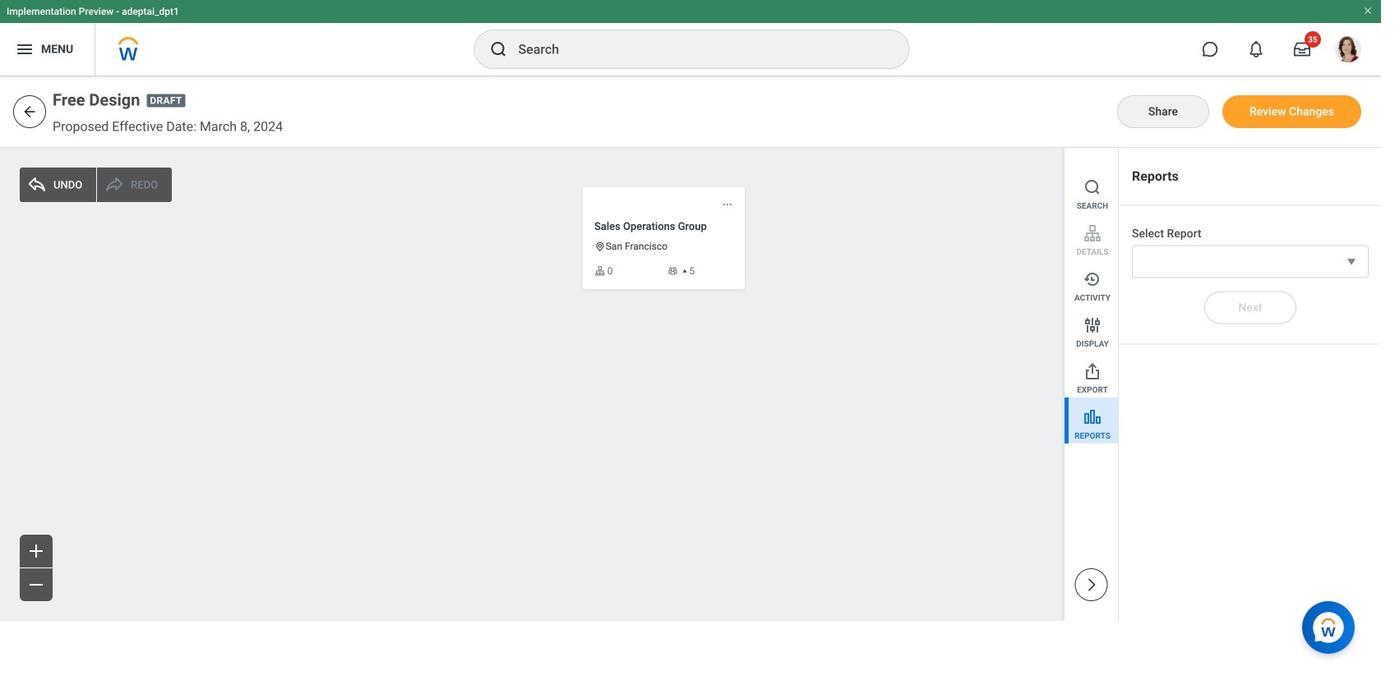 Task type: locate. For each thing, give the bounding box(es) containing it.
search image
[[489, 39, 509, 59]]

caret up image
[[680, 267, 689, 276]]

related actions image
[[722, 199, 734, 210]]

banner
[[0, 0, 1382, 76]]

org chart image
[[595, 266, 606, 277]]

location image
[[595, 241, 606, 253]]

caret down image
[[1344, 254, 1360, 270]]

chevron right image
[[1083, 577, 1100, 594]]

profile logan mcneil image
[[1335, 36, 1362, 66]]

menu
[[1065, 148, 1118, 444]]

contact card matrix manager image
[[667, 266, 679, 277]]

minus image
[[26, 576, 46, 595]]



Task type: describe. For each thing, give the bounding box(es) containing it.
plus image
[[26, 542, 46, 562]]

inbox large image
[[1294, 41, 1311, 58]]

justify image
[[15, 39, 35, 59]]

Search Workday  search field
[[518, 31, 875, 67]]

undo l image
[[27, 175, 47, 195]]

arrow left image
[[21, 104, 38, 120]]

notifications large image
[[1248, 41, 1265, 58]]

close environment banner image
[[1363, 6, 1373, 16]]

undo r image
[[105, 175, 124, 195]]



Task type: vqa. For each thing, say whether or not it's contained in the screenshot.
undo l image
yes



